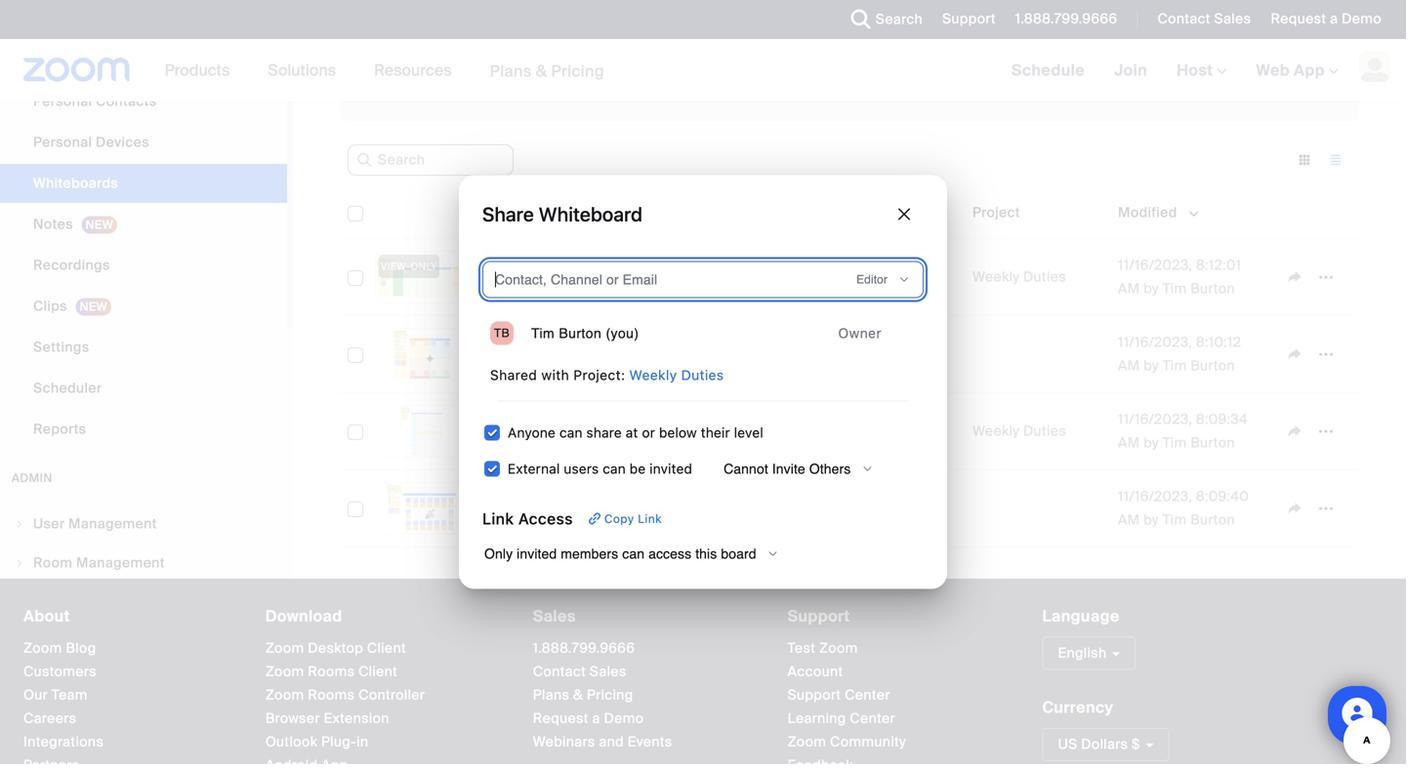 Task type: vqa. For each thing, say whether or not it's contained in the screenshot.
Upgrade to the left
yes



Task type: describe. For each thing, give the bounding box(es) containing it.
have
[[383, 81, 415, 99]]

can inside only invited members can access this board popup button
[[622, 546, 645, 562]]

weekly duties for 11/16/2023, 8:12:01 am by tim burton
[[973, 268, 1066, 286]]

clips link
[[0, 287, 287, 326]]

link access
[[482, 510, 573, 528]]

anyone can share at or below their level
[[508, 425, 763, 441]]

uml class diagram weekly schedule
[[740, 10, 981, 28]]

1 vertical spatial can
[[603, 461, 626, 477]]

report
[[1323, 10, 1369, 28]]

notes link
[[0, 205, 287, 244]]

am for 11/16/2023, 8:09:34 am by tim burton
[[1118, 434, 1140, 452]]

0 vertical spatial invited
[[650, 461, 692, 477]]

fact
[[521, 499, 551, 518]]

at
[[626, 425, 638, 441]]

anyone
[[508, 425, 556, 441]]

personal contacts
[[33, 92, 157, 110]]

starred element
[[713, 187, 819, 239]]

recordings link
[[0, 246, 287, 285]]

view-only
[[381, 260, 437, 273]]

tim inside "owner" list item
[[531, 326, 555, 341]]

settings
[[33, 338, 89, 356]]

fun
[[492, 499, 518, 518]]

test zoom account support center learning center zoom community
[[788, 640, 906, 751]]

pricing inside product information navigation
[[551, 61, 604, 81]]

zoom rooms controller link
[[265, 687, 425, 705]]

our
[[23, 687, 48, 705]]

permission element
[[849, 268, 919, 291]]

tim for 11/16/2023, 8:10:12 am by tim burton
[[1163, 357, 1187, 375]]

2 upgrade from the left
[[960, 81, 1018, 99]]

1.888.799.9666 contact sales plans & pricing request a demo webinars and events
[[533, 640, 672, 751]]

planner inside application
[[545, 268, 598, 286]]

zoom rooms client link
[[265, 663, 398, 681]]

test
[[788, 640, 816, 658]]

by for 11/16/2023, 8:10:12 am by tim burton
[[1144, 357, 1159, 375]]

0 vertical spatial sales
[[1214, 10, 1251, 28]]

weekly duties for 11/16/2023, 8:09:34 am by tim burton
[[973, 422, 1066, 440]]

zoom blog link
[[23, 640, 96, 658]]

cannot invite others button
[[716, 457, 882, 481]]

tim for 11/16/2023, 8:09:34 am by tim burton
[[1163, 434, 1187, 452]]

(you)
[[606, 326, 639, 341]]

framework
[[548, 345, 625, 363]]

1 vertical spatial support
[[788, 606, 850, 627]]

by for 11/16/2023, 8:09:40 am by tim burton
[[1144, 511, 1159, 529]]

shared
[[490, 367, 537, 383]]

tb
[[494, 327, 510, 340]]

grid mode, not selected image
[[1289, 151, 1320, 169]]

application for cynefin framework
[[721, 339, 811, 370]]

8:09:40
[[1196, 488, 1249, 506]]

support inside test zoom account support center learning center zoom community
[[788, 687, 841, 705]]

personal for personal contacts
[[33, 92, 92, 110]]

invited inside popup button
[[517, 546, 557, 562]]

integrations link
[[23, 733, 104, 751]]

zoom desktop client zoom rooms client zoom rooms controller browser extension outlook plug-in
[[265, 640, 425, 751]]

contact inside 1.888.799.9666 contact sales plans & pricing request a demo webinars and events
[[533, 663, 586, 681]]

1 vertical spatial center
[[850, 710, 895, 728]]

reached
[[419, 81, 474, 99]]

owner
[[838, 325, 882, 341]]

customers
[[23, 663, 97, 681]]

you have reached your 3 whiteboard limit. upgrade your plan to get unlimited whiteboards. upgrade plan
[[355, 81, 1051, 99]]

external
[[508, 461, 560, 477]]

personal for personal devices
[[33, 133, 92, 151]]

2 horizontal spatial a
[[1330, 10, 1338, 28]]

weekly schedule
[[492, 422, 610, 440]]

below
[[659, 425, 697, 441]]

1 rooms from the top
[[308, 663, 355, 681]]

duties for 11/16/2023, 8:12:01 am by tim burton
[[1023, 268, 1066, 286]]

only
[[411, 260, 437, 273]]

shared with project: weekly duties
[[490, 367, 724, 383]]

11/16/2023, 8:09:40 am by tim burton
[[1118, 488, 1249, 529]]

cell for 11/16/2023, 8:10:12 am by tim burton
[[965, 351, 1110, 358]]

weekly planner button
[[1117, 0, 1234, 29]]

download link
[[265, 606, 342, 627]]

zoom logo image
[[23, 58, 130, 82]]

3
[[509, 81, 518, 99]]

get
[[781, 81, 803, 99]]

tim left 'editor'
[[827, 268, 851, 286]]

community
[[830, 733, 906, 751]]

0 horizontal spatial link
[[482, 510, 514, 528]]

outlook plug-in link
[[265, 733, 369, 751]]

webinars
[[533, 733, 595, 751]]

owner list item
[[482, 310, 924, 357]]

schedule inside meetings 'navigation'
[[1011, 60, 1085, 81]]

weekly planner inside application
[[492, 268, 598, 286]]

burton for 11/16/2023, 8:09:40 am by tim burton
[[1191, 511, 1235, 529]]

0 vertical spatial can
[[559, 425, 583, 441]]

outlook
[[265, 733, 318, 751]]

devices
[[96, 133, 149, 151]]

plan
[[732, 81, 760, 99]]

a inside button
[[1120, 10, 1128, 28]]

0 vertical spatial center
[[845, 687, 890, 705]]

board
[[721, 546, 756, 562]]

phone
[[33, 51, 76, 69]]

& inside product information navigation
[[536, 61, 547, 81]]

us
[[1058, 736, 1078, 754]]

plan
[[1022, 81, 1051, 99]]

planner inside button
[[1172, 10, 1223, 28]]

browser
[[265, 710, 320, 728]]

11/16/2023, for 11/16/2023, 8:10:12 am by tim burton
[[1118, 333, 1192, 352]]

language
[[1042, 606, 1120, 627]]

am for 11/16/2023, 8:12:01 am by tim burton
[[1118, 280, 1140, 298]]

show and tell with a twist element
[[990, 10, 1165, 29]]

1.888.799.9666 link
[[533, 640, 635, 658]]

weekly schedule element
[[863, 10, 981, 29]]

application for weekly planner
[[721, 263, 811, 292]]

our team link
[[23, 687, 88, 705]]

admin menu menu
[[0, 506, 287, 740]]

their
[[701, 425, 730, 441]]

events
[[628, 733, 672, 751]]

am for 11/16/2023, 8:09:40 am by tim burton
[[1118, 511, 1140, 529]]

uml class diagram button
[[736, 0, 872, 29]]

11/16/2023, 8:12:01 am by tim burton
[[1118, 256, 1241, 298]]

members
[[561, 546, 618, 562]]

Search text field
[[348, 145, 514, 176]]

only invited members can access this board button
[[482, 542, 788, 566]]

zoom blog customers our team careers integrations
[[23, 640, 104, 751]]

cannot
[[724, 461, 768, 477]]

scheduler link
[[0, 369, 287, 408]]

only
[[484, 546, 513, 562]]

recordings
[[33, 256, 110, 274]]

clips
[[33, 297, 67, 315]]

0 horizontal spatial sales
[[533, 606, 576, 627]]

tim burton (you)
[[531, 326, 639, 341]]

a inside 1.888.799.9666 contact sales plans & pricing request a demo webinars and events
[[592, 710, 600, 728]]

plans inside product information navigation
[[490, 61, 532, 81]]

cynefin
[[492, 345, 545, 363]]

editor
[[856, 273, 888, 287]]

arrow down image
[[532, 201, 550, 225]]

am for 11/16/2023, 8:10:12 am by tim burton
[[1118, 357, 1140, 375]]

application containing name
[[340, 187, 1359, 548]]

tim for 11/16/2023, 8:09:40 am by tim burton
[[1163, 511, 1187, 529]]

0 vertical spatial request
[[1271, 10, 1326, 28]]

1.888.799.9666 for 1.888.799.9666 contact sales plans & pricing request a demo webinars and events
[[533, 640, 635, 658]]

admin
[[12, 471, 53, 486]]

webinars and events link
[[533, 733, 672, 751]]

11/16/2023, for 11/16/2023, 8:09:34 am by tim burton
[[1118, 411, 1192, 429]]



Task type: locate. For each thing, give the bounding box(es) containing it.
link
[[482, 510, 514, 528], [638, 512, 662, 526]]

tim up 11/16/2023, 8:09:34 am by tim burton on the bottom right of page
[[1163, 357, 1187, 375]]

and inside 1.888.799.9666 contact sales plans & pricing request a demo webinars and events
[[599, 733, 624, 751]]

sales
[[1214, 10, 1251, 28], [533, 606, 576, 627], [590, 663, 627, 681]]

pricing up webinars and events link
[[587, 687, 633, 705]]

weekly planner inside button
[[1121, 10, 1223, 28]]

your left plan
[[700, 81, 728, 99]]

1 vertical spatial and
[[599, 733, 624, 751]]

request inside 1.888.799.9666 contact sales plans & pricing request a demo webinars and events
[[533, 710, 589, 728]]

list mode, selected image
[[1320, 151, 1351, 169]]

thumbnail of weekly planner image
[[376, 252, 468, 303]]

0 vertical spatial weekly planner
[[1121, 10, 1223, 28]]

sales link
[[533, 606, 576, 627]]

& down 1.888.799.9666 link
[[573, 687, 583, 705]]

access
[[518, 510, 573, 528]]

modified
[[1118, 204, 1177, 222]]

am inside 11/16/2023, 8:12:01 am by tim burton
[[1118, 280, 1140, 298]]

or
[[642, 425, 655, 441]]

schedule
[[918, 10, 981, 28], [1011, 60, 1085, 81], [545, 422, 610, 440]]

desktop
[[308, 640, 363, 658]]

burton for 11/16/2023, 8:10:12 am by tim burton
[[1191, 357, 1235, 375]]

can left share
[[559, 425, 583, 441]]

1 horizontal spatial your
[[700, 81, 728, 99]]

11/16/2023, 8:10:12 am by tim burton
[[1118, 333, 1241, 375]]

plans inside 1.888.799.9666 contact sales plans & pricing request a demo webinars and events
[[533, 687, 570, 705]]

invited down access
[[517, 546, 557, 562]]

4 am from the top
[[1118, 511, 1140, 529]]

1 horizontal spatial 1.888.799.9666
[[1015, 10, 1118, 28]]

Contact, Channel or Email text field
[[487, 264, 817, 295]]

am inside the 11/16/2023, 8:10:12 am by tim burton
[[1118, 357, 1140, 375]]

1 horizontal spatial plans
[[533, 687, 570, 705]]

1 vertical spatial personal
[[33, 133, 92, 151]]

schedule inside application
[[545, 422, 610, 440]]

1 horizontal spatial planner
[[1172, 10, 1223, 28]]

sales up meetings 'navigation'
[[1214, 10, 1251, 28]]

tim burton
[[827, 268, 900, 286]]

whiteboards.
[[872, 81, 960, 99]]

contact down 1.888.799.9666 link
[[533, 663, 586, 681]]

cannot invite others
[[724, 461, 851, 477]]

3 am from the top
[[1118, 434, 1140, 452]]

sales down 1.888.799.9666 link
[[590, 663, 627, 681]]

and left 'events'
[[599, 733, 624, 751]]

&
[[536, 61, 547, 81], [573, 687, 583, 705]]

burton inside 11/16/2023, 8:09:34 am by tim burton
[[1191, 434, 1235, 452]]

schedule up users
[[545, 422, 610, 440]]

thumbnail of cynefin framework image
[[376, 329, 468, 380]]

thumbnail of weekly schedule image
[[376, 406, 468, 457]]

0 vertical spatial contact
[[1158, 10, 1211, 28]]

0 vertical spatial 1.888.799.9666
[[1015, 10, 1118, 28]]

tim for 11/16/2023, 8:12:01 am by tim burton
[[1163, 280, 1187, 298]]

planner up tim burton (you)
[[545, 268, 598, 286]]

support
[[942, 10, 996, 28], [788, 606, 850, 627], [788, 687, 841, 705]]

1 horizontal spatial link
[[638, 512, 662, 526]]

1 horizontal spatial and
[[1034, 10, 1059, 28]]

0 vertical spatial support
[[942, 10, 996, 28]]

1 horizontal spatial demo
[[1342, 10, 1382, 28]]

4 11/16/2023, from the top
[[1118, 488, 1192, 506]]

$
[[1132, 736, 1140, 754]]

1 vertical spatial weekly duties
[[973, 422, 1066, 440]]

personal down the zoom logo
[[33, 92, 92, 110]]

1 vertical spatial with
[[541, 367, 569, 383]]

application
[[340, 187, 1359, 548], [721, 263, 811, 292], [721, 339, 811, 370], [721, 417, 811, 446]]

0 horizontal spatial a
[[592, 710, 600, 728]]

by inside the 11/16/2023, 8:10:12 am by tim burton
[[1144, 357, 1159, 375]]

in
[[357, 733, 369, 751]]

limit.
[[602, 81, 634, 99]]

weekly schedule button
[[863, 0, 981, 29]]

planner right twist
[[1172, 10, 1223, 28]]

tim inside the 11/16/2023, 8:10:12 am by tim burton
[[1163, 357, 1187, 375]]

8:10:12
[[1196, 333, 1241, 352]]

diagram
[[816, 10, 872, 28]]

rooms down zoom rooms client link at the bottom left of the page
[[308, 687, 355, 705]]

by for 11/16/2023, 8:09:34 am by tim burton
[[1144, 434, 1159, 452]]

rooms down desktop
[[308, 663, 355, 681]]

2 vertical spatial can
[[622, 546, 645, 562]]

burton inside 11/16/2023, 8:12:01 am by tim burton
[[1191, 280, 1235, 298]]

contact up meetings 'navigation'
[[1158, 10, 1211, 28]]

by inside 11/16/2023, 8:12:01 am by tim burton
[[1144, 280, 1159, 298]]

0 horizontal spatial and
[[599, 733, 624, 751]]

demo
[[1342, 10, 1382, 28], [604, 710, 644, 728]]

reports
[[33, 420, 86, 438]]

support up 'test zoom' 'link'
[[788, 606, 850, 627]]

0 vertical spatial demo
[[1342, 10, 1382, 28]]

tim up the 11/16/2023, 8:10:12 am by tim burton
[[1163, 280, 1187, 298]]

burton down 8:09:34
[[1191, 434, 1235, 452]]

8:12:01
[[1196, 256, 1241, 274]]

browser extension link
[[265, 710, 389, 728]]

users
[[564, 461, 599, 477]]

personal contacts link
[[0, 82, 287, 121]]

1 horizontal spatial contact
[[1158, 10, 1211, 28]]

0 vertical spatial plans
[[490, 61, 532, 81]]

1 vertical spatial pricing
[[587, 687, 633, 705]]

plans
[[490, 61, 532, 81], [533, 687, 570, 705]]

1 horizontal spatial &
[[573, 687, 583, 705]]

plans up webinars
[[533, 687, 570, 705]]

0 vertical spatial whiteboard
[[522, 81, 599, 99]]

notes
[[33, 215, 73, 233]]

weekly planner down arrow down icon
[[492, 268, 598, 286]]

cynefin framework
[[492, 345, 625, 363]]

burton
[[855, 268, 900, 286], [1191, 280, 1235, 298], [559, 326, 602, 341], [1191, 357, 1235, 375], [1191, 434, 1235, 452], [1191, 511, 1235, 529]]

burton up "owner" at the right of the page
[[855, 268, 900, 286]]

burton down 8:10:12
[[1191, 357, 1235, 375]]

0 vertical spatial personal
[[33, 92, 92, 110]]

0 vertical spatial weekly duties
[[973, 268, 1066, 286]]

cell for 11/16/2023, 8:09:40 am by tim burton
[[965, 505, 1110, 513]]

1 vertical spatial demo
[[604, 710, 644, 728]]

2 vertical spatial support
[[788, 687, 841, 705]]

application for weekly schedule
[[721, 417, 811, 446]]

2 rooms from the top
[[308, 687, 355, 705]]

am inside 11/16/2023, 8:09:40 am by tim burton
[[1118, 511, 1140, 529]]

1.888.799.9666 inside 1.888.799.9666 contact sales plans & pricing request a demo webinars and events
[[533, 640, 635, 658]]

personal down personal contacts in the top left of the page
[[33, 133, 92, 151]]

0 vertical spatial and
[[1034, 10, 1059, 28]]

2 horizontal spatial schedule
[[1011, 60, 1085, 81]]

product information navigation
[[150, 39, 619, 103]]

1 vertical spatial schedule
[[1011, 60, 1085, 81]]

1 by from the top
[[1144, 280, 1159, 298]]

burton up framework
[[559, 326, 602, 341]]

1 personal from the top
[[33, 92, 92, 110]]

scheduler
[[33, 379, 102, 397]]

invited right be
[[650, 461, 692, 477]]

1 vertical spatial plans
[[533, 687, 570, 705]]

burton down "8:12:01"
[[1191, 280, 1235, 298]]

can
[[559, 425, 583, 441], [603, 461, 626, 477], [622, 546, 645, 562]]

0 vertical spatial pricing
[[551, 61, 604, 81]]

2 vertical spatial duties
[[1023, 422, 1066, 440]]

1 vertical spatial weekly planner
[[492, 268, 598, 286]]

am inside 11/16/2023, 8:09:34 am by tim burton
[[1118, 434, 1140, 452]]

zoom
[[23, 640, 62, 658], [265, 640, 304, 658], [819, 640, 858, 658], [265, 663, 304, 681], [265, 687, 304, 705], [788, 733, 826, 751]]

support link
[[928, 0, 1001, 39], [942, 10, 996, 28], [788, 606, 850, 627]]

11/16/2023,
[[1118, 256, 1192, 274], [1118, 333, 1192, 352], [1118, 411, 1192, 429], [1118, 488, 1192, 506]]

0 horizontal spatial with
[[541, 367, 569, 383]]

2 vertical spatial schedule
[[545, 422, 610, 440]]

1 vertical spatial invited
[[517, 546, 557, 562]]

1 horizontal spatial sales
[[590, 663, 627, 681]]

contact
[[1158, 10, 1211, 28], [533, 663, 586, 681]]

upgrade right limit.
[[638, 81, 696, 99]]

0 vertical spatial &
[[536, 61, 547, 81]]

pricing right 3
[[551, 61, 604, 81]]

upgrade left plan
[[960, 81, 1018, 99]]

1.888.799.9666 for 1.888.799.9666
[[1015, 10, 1118, 28]]

11/16/2023, left 8:09:34
[[1118, 411, 1192, 429]]

careers link
[[23, 710, 77, 728]]

cell
[[965, 351, 1110, 358], [713, 471, 819, 548], [965, 505, 1110, 513]]

currency
[[1042, 698, 1113, 718]]

banner
[[0, 39, 1406, 103]]

0 vertical spatial schedule
[[918, 10, 981, 28]]

& inside 1.888.799.9666 contact sales plans & pricing request a demo webinars and events
[[573, 687, 583, 705]]

and left tell on the top
[[1034, 10, 1059, 28]]

whiteboard right name
[[539, 203, 643, 226]]

burton for 11/16/2023, 8:09:34 am by tim burton
[[1191, 434, 1235, 452]]

class
[[775, 10, 812, 28]]

2 your from the left
[[700, 81, 728, 99]]

personal menu menu
[[0, 0, 287, 451]]

rooms
[[308, 663, 355, 681], [308, 687, 355, 705]]

share
[[586, 425, 622, 441]]

0 vertical spatial with
[[1089, 10, 1116, 28]]

by up 11/16/2023, 8:09:34 am by tim burton on the bottom right of page
[[1144, 357, 1159, 375]]

this
[[695, 546, 717, 562]]

1 weekly duties from the top
[[973, 268, 1066, 286]]

invited
[[650, 461, 692, 477], [517, 546, 557, 562]]

download
[[265, 606, 342, 627]]

editor button
[[849, 268, 919, 291]]

zoom community link
[[788, 733, 906, 751]]

1 vertical spatial request
[[533, 710, 589, 728]]

plans right reached
[[490, 61, 532, 81]]

11/16/2023, inside 11/16/2023, 8:09:40 am by tim burton
[[1118, 488, 1192, 506]]

duties for 11/16/2023, 8:09:34 am by tim burton
[[1023, 422, 1066, 440]]

1 11/16/2023, from the top
[[1118, 256, 1192, 274]]

copy link
[[604, 512, 662, 526]]

0 horizontal spatial request
[[533, 710, 589, 728]]

tell
[[1063, 10, 1085, 28]]

2 11/16/2023, from the top
[[1118, 333, 1192, 352]]

0 horizontal spatial your
[[477, 81, 506, 99]]

0 horizontal spatial schedule
[[545, 422, 610, 440]]

schedule link
[[997, 39, 1100, 102]]

0 horizontal spatial upgrade
[[638, 81, 696, 99]]

demo inside 1.888.799.9666 contact sales plans & pricing request a demo webinars and events
[[604, 710, 644, 728]]

learning
[[788, 710, 846, 728]]

2 vertical spatial sales
[[590, 663, 627, 681]]

by inside 11/16/2023, 8:09:40 am by tim burton
[[1144, 511, 1159, 529]]

weekly
[[867, 10, 914, 28], [1121, 10, 1168, 28], [492, 268, 541, 286], [973, 268, 1020, 286], [629, 367, 677, 383], [492, 422, 541, 440], [973, 422, 1020, 440]]

sales up 1.888.799.9666 link
[[533, 606, 576, 627]]

1 upgrade from the left
[[638, 81, 696, 99]]

link inside copy link button
[[638, 512, 662, 526]]

1 horizontal spatial invited
[[650, 461, 692, 477]]

view-
[[381, 260, 411, 273]]

1 vertical spatial rooms
[[308, 687, 355, 705]]

show and tell with a twist button
[[990, 0, 1165, 29]]

whiteboard right 3
[[522, 81, 599, 99]]

with down the cynefin framework
[[541, 367, 569, 383]]

sales inside 1.888.799.9666 contact sales plans & pricing request a demo webinars and events
[[590, 663, 627, 681]]

4 by from the top
[[1144, 511, 1159, 529]]

11/16/2023, left 8:10:12
[[1118, 333, 1192, 352]]

contact sales link
[[1143, 0, 1256, 39], [1158, 10, 1251, 28], [533, 663, 627, 681]]

tim up 11/16/2023, 8:09:40 am by tim burton
[[1163, 434, 1187, 452]]

1 vertical spatial client
[[358, 663, 398, 681]]

request a demo link
[[1256, 0, 1406, 39], [1271, 10, 1382, 28], [533, 710, 644, 728]]

request a demo
[[1271, 10, 1382, 28]]

3 by from the top
[[1144, 434, 1159, 452]]

and inside button
[[1034, 10, 1059, 28]]

phone link
[[0, 41, 287, 80]]

0 horizontal spatial invited
[[517, 546, 557, 562]]

0 horizontal spatial planner
[[545, 268, 598, 286]]

with inside button
[[1089, 10, 1116, 28]]

0 horizontal spatial contact
[[533, 663, 586, 681]]

thumbnail of fun fact image
[[376, 483, 468, 534]]

0 horizontal spatial &
[[536, 61, 547, 81]]

tim down 11/16/2023, 8:09:34 am by tim burton on the bottom right of page
[[1163, 511, 1187, 529]]

by up 11/16/2023, 8:09:40 am by tim burton
[[1144, 434, 1159, 452]]

weekly planner element
[[1117, 10, 1234, 29]]

11/16/2023, inside the 11/16/2023, 8:10:12 am by tim burton
[[1118, 333, 1192, 352]]

1 vertical spatial planner
[[545, 268, 598, 286]]

weekly duties
[[973, 268, 1066, 286], [973, 422, 1066, 440]]

pricing inside 1.888.799.9666 contact sales plans & pricing request a demo webinars and events
[[587, 687, 633, 705]]

personal devices
[[33, 133, 149, 151]]

by inside 11/16/2023, 8:09:34 am by tim burton
[[1144, 434, 1159, 452]]

0 vertical spatial planner
[[1172, 10, 1223, 28]]

only invited members can access this board
[[484, 546, 756, 562]]

banner containing schedule
[[0, 39, 1406, 103]]

1 horizontal spatial a
[[1120, 10, 1128, 28]]

0 vertical spatial rooms
[[308, 663, 355, 681]]

zoom inside zoom blog customers our team careers integrations
[[23, 640, 62, 658]]

by up the 11/16/2023, 8:10:12 am by tim burton
[[1144, 280, 1159, 298]]

11/16/2023, inside 11/16/2023, 8:09:34 am by tim burton
[[1118, 411, 1192, 429]]

1 your from the left
[[477, 81, 506, 99]]

fun fact
[[492, 499, 551, 518]]

side navigation navigation
[[0, 0, 293, 740]]

access
[[648, 546, 692, 562]]

by for 11/16/2023, 8:12:01 am by tim burton
[[1144, 280, 1159, 298]]

tim
[[827, 268, 851, 286], [1163, 280, 1187, 298], [531, 326, 555, 341], [1163, 357, 1187, 375], [1163, 434, 1187, 452], [1163, 511, 1187, 529]]

with right tell on the top
[[1089, 10, 1116, 28]]

extension
[[324, 710, 389, 728]]

burton inside "owner" list item
[[559, 326, 602, 341]]

1 vertical spatial whiteboard
[[539, 203, 643, 226]]

1 horizontal spatial upgrade
[[960, 81, 1018, 99]]

2 weekly duties from the top
[[973, 422, 1066, 440]]

about link
[[23, 606, 70, 627]]

0 horizontal spatial 1.888.799.9666
[[533, 640, 635, 658]]

pricing
[[551, 61, 604, 81], [587, 687, 633, 705]]

burton for 11/16/2023, 8:12:01 am by tim burton
[[1191, 280, 1235, 298]]

1 horizontal spatial schedule
[[918, 10, 981, 28]]

0 horizontal spatial plans
[[490, 61, 532, 81]]

whiteboard
[[522, 81, 599, 99], [539, 203, 643, 226]]

center up the learning center link
[[845, 687, 890, 705]]

customers link
[[23, 663, 97, 681]]

2 horizontal spatial sales
[[1214, 10, 1251, 28]]

account link
[[788, 663, 843, 681]]

can left be
[[603, 461, 626, 477]]

link up "only"
[[482, 510, 514, 528]]

meetings navigation
[[997, 39, 1406, 103]]

us dollars $ button
[[1042, 729, 1169, 762]]

1 vertical spatial contact
[[533, 663, 586, 681]]

dollars
[[1081, 736, 1128, 754]]

support down account on the bottom of page
[[788, 687, 841, 705]]

weekly planner up meetings 'navigation'
[[1121, 10, 1223, 28]]

2 am from the top
[[1118, 357, 1140, 375]]

1 horizontal spatial weekly planner
[[1121, 10, 1223, 28]]

schedule left show
[[918, 10, 981, 28]]

external users can be invited
[[508, 461, 692, 477]]

1 vertical spatial sales
[[533, 606, 576, 627]]

11/16/2023, 8:09:34 am by tim burton
[[1118, 411, 1248, 452]]

11/16/2023, left 8:09:40
[[1118, 488, 1192, 506]]

tim inside 11/16/2023, 8:09:40 am by tim burton
[[1163, 511, 1187, 529]]

burton down 8:09:40
[[1191, 511, 1235, 529]]

weekly inside button
[[1121, 10, 1168, 28]]

burton inside the 11/16/2023, 8:10:12 am by tim burton
[[1191, 357, 1235, 375]]

tim inside 11/16/2023, 8:12:01 am by tim burton
[[1163, 280, 1187, 298]]

1 horizontal spatial request
[[1271, 10, 1326, 28]]

3 11/16/2023, from the top
[[1118, 411, 1192, 429]]

1 vertical spatial &
[[573, 687, 583, 705]]

burton inside 11/16/2023, 8:09:40 am by tim burton
[[1191, 511, 1235, 529]]

0 horizontal spatial demo
[[604, 710, 644, 728]]

show
[[994, 10, 1030, 28]]

your left 3
[[477, 81, 506, 99]]

link right copy
[[638, 512, 662, 526]]

upgrade
[[638, 81, 696, 99], [960, 81, 1018, 99]]

support up upgrade plan 'button'
[[942, 10, 996, 28]]

can down copy link
[[622, 546, 645, 562]]

contact sales
[[1158, 10, 1251, 28]]

1 vertical spatial 1.888.799.9666
[[533, 640, 635, 658]]

be
[[630, 461, 646, 477]]

0 vertical spatial client
[[367, 640, 406, 658]]

laboratory report element
[[1244, 10, 1369, 29]]

by down 11/16/2023, 8:09:34 am by tim burton on the bottom right of page
[[1144, 511, 1159, 529]]

1 horizontal spatial with
[[1089, 10, 1116, 28]]

schedule down tell on the top
[[1011, 60, 1085, 81]]

2 personal from the top
[[33, 133, 92, 151]]

us dollars $
[[1058, 736, 1140, 754]]

tim inside 11/16/2023, 8:09:34 am by tim burton
[[1163, 434, 1187, 452]]

0 horizontal spatial weekly planner
[[492, 268, 598, 286]]

0 vertical spatial duties
[[1023, 268, 1066, 286]]

2 by from the top
[[1144, 357, 1159, 375]]

11/16/2023, inside 11/16/2023, 8:12:01 am by tim burton
[[1118, 256, 1192, 274]]

uml class diagram element
[[736, 10, 872, 29]]

tim up the cynefin framework
[[531, 326, 555, 341]]

plug-
[[321, 733, 357, 751]]

center up community
[[850, 710, 895, 728]]

11/16/2023, for 11/16/2023, 8:09:40 am by tim burton
[[1118, 488, 1192, 506]]

others
[[809, 461, 851, 477]]

1 am from the top
[[1118, 280, 1140, 298]]

personal devices link
[[0, 123, 287, 162]]

11/16/2023, down modified
[[1118, 256, 1192, 274]]

1 vertical spatial duties
[[681, 367, 724, 383]]

& right 3
[[536, 61, 547, 81]]

11/16/2023, for 11/16/2023, 8:12:01 am by tim burton
[[1118, 256, 1192, 274]]



